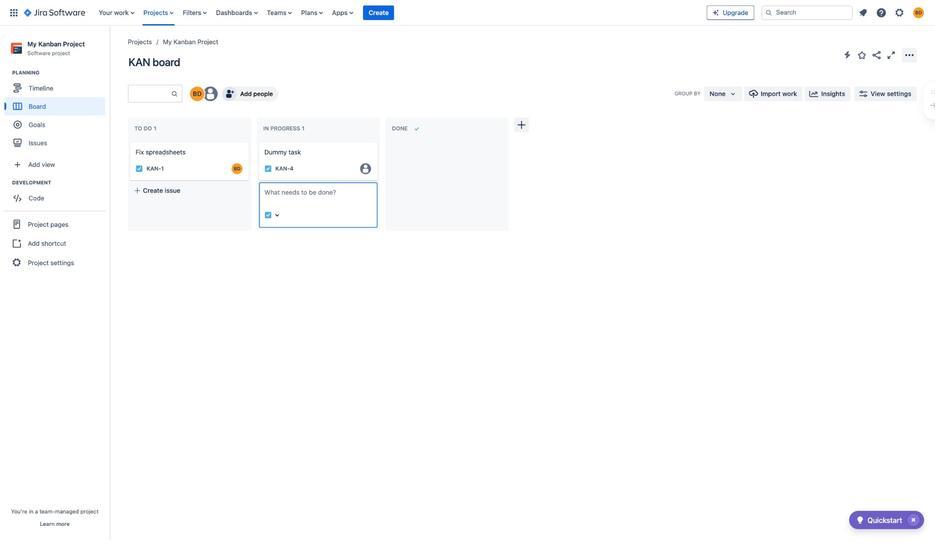 Task type: vqa. For each thing, say whether or not it's contained in the screenshot.
rightmost LIST
yes



Task type: locate. For each thing, give the bounding box(es) containing it.
your profile and settings image
[[913, 7, 924, 18]]

star kan board image
[[857, 49, 867, 60]]

view settings image
[[858, 88, 869, 99]]

list
[[94, 0, 707, 25], [855, 4, 930, 21]]

group
[[4, 69, 109, 155], [4, 179, 109, 210], [4, 211, 106, 275]]

list item
[[363, 0, 394, 25]]

banner
[[0, 0, 935, 26]]

0 vertical spatial heading
[[12, 69, 109, 76]]

group for development icon
[[4, 179, 109, 210]]

0 vertical spatial task image
[[136, 165, 143, 172]]

goal image
[[14, 120, 22, 129]]

None search field
[[762, 5, 853, 20]]

in progress element
[[263, 125, 306, 132]]

1 vertical spatial heading
[[12, 179, 109, 186]]

1 vertical spatial group
[[4, 179, 109, 210]]

add people image
[[224, 88, 235, 99]]

planning image
[[1, 67, 12, 78]]

heading for the planning icon group
[[12, 69, 109, 76]]

primary element
[[5, 0, 707, 25]]

1 heading from the top
[[12, 69, 109, 76]]

task image
[[136, 165, 143, 172], [264, 211, 272, 219]]

jira software image
[[24, 7, 85, 18], [24, 7, 85, 18]]

dismiss quickstart image
[[906, 513, 921, 527]]

create column image
[[516, 119, 527, 130]]

2 heading from the top
[[12, 179, 109, 186]]

heading
[[12, 69, 109, 76], [12, 179, 109, 186]]

0 vertical spatial group
[[4, 69, 109, 155]]

1 horizontal spatial task image
[[264, 211, 272, 219]]



Task type: describe. For each thing, give the bounding box(es) containing it.
enter full screen image
[[886, 49, 897, 60]]

more actions image
[[904, 49, 915, 60]]

search image
[[765, 9, 773, 16]]

notifications image
[[857, 7, 868, 18]]

Search field
[[762, 5, 853, 20]]

to do element
[[135, 125, 158, 132]]

settings image
[[894, 7, 905, 18]]

0 horizontal spatial list
[[94, 0, 707, 25]]

create issue image
[[124, 136, 135, 147]]

1 vertical spatial task image
[[264, 211, 272, 219]]

development image
[[1, 177, 12, 188]]

help image
[[876, 7, 887, 18]]

automations menu button icon image
[[842, 49, 853, 60]]

create issue image
[[252, 136, 263, 147]]

heading for group associated with development icon
[[12, 179, 109, 186]]

appswitcher icon image
[[8, 7, 19, 18]]

sidebar element
[[0, 26, 110, 540]]

task image
[[264, 165, 272, 172]]

Search this board text field
[[129, 85, 171, 102]]

sidebar navigation image
[[100, 37, 120, 55]]

import image
[[748, 88, 759, 99]]

What needs to be done? - Press the "Enter" key to submit or the "Escape" key to cancel. text field
[[264, 188, 372, 206]]

check image
[[855, 515, 866, 526]]

group for the planning icon
[[4, 69, 109, 155]]

1 horizontal spatial list
[[855, 4, 930, 21]]

2 vertical spatial group
[[4, 211, 106, 275]]

0 horizontal spatial task image
[[136, 165, 143, 172]]



